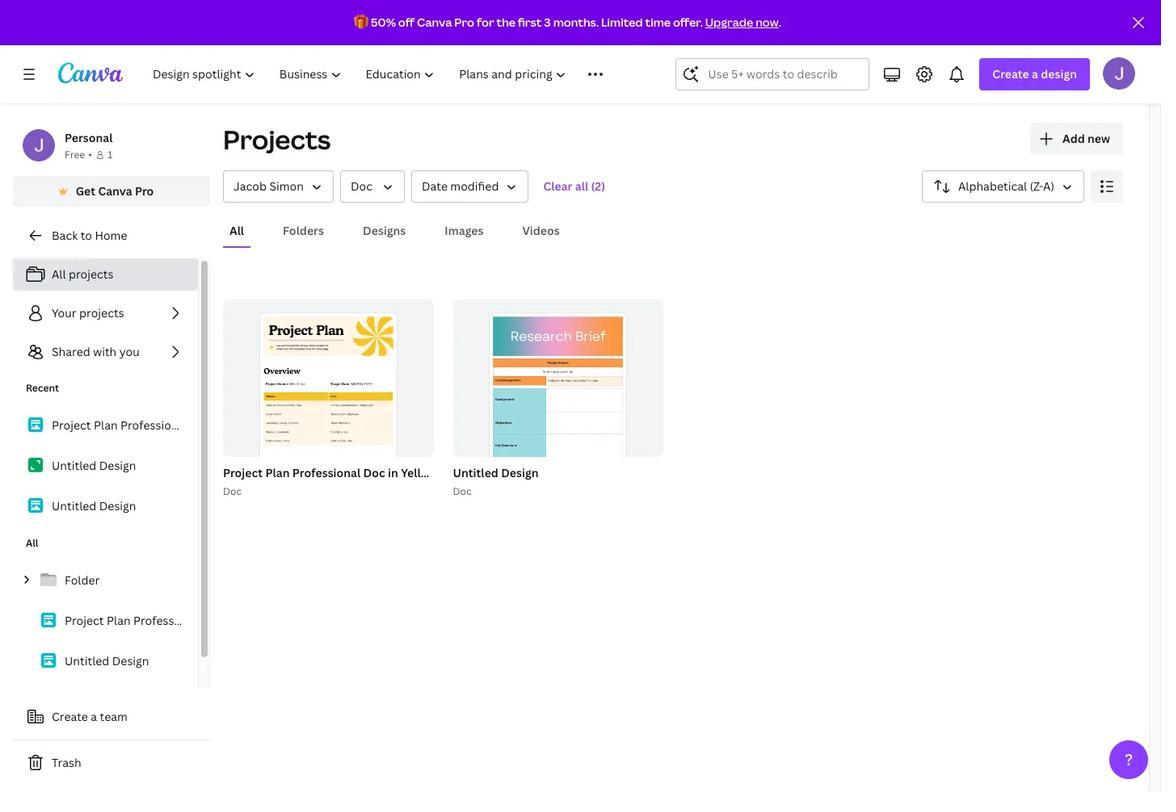 Task type: locate. For each thing, give the bounding box(es) containing it.
all for all "button"
[[230, 223, 244, 238]]

pro inside get canva pro button
[[135, 183, 154, 199]]

doc down black
[[453, 485, 472, 499]]

0 vertical spatial untitled design link
[[13, 449, 198, 483]]

0 vertical spatial a
[[1032, 66, 1039, 82]]

1 horizontal spatial pro
[[455, 15, 475, 30]]

3 untitled design link from the top
[[13, 645, 198, 679]]

add new
[[1063, 131, 1111, 146]]

0 horizontal spatial create
[[52, 710, 88, 725]]

0 vertical spatial untitled design
[[52, 458, 136, 474]]

a inside create a design dropdown button
[[1032, 66, 1039, 82]]

in
[[388, 466, 398, 481]]

Owner button
[[223, 171, 334, 203]]

1 vertical spatial untitled design link
[[13, 490, 198, 524]]

1 vertical spatial all
[[52, 267, 66, 282]]

pro
[[455, 15, 475, 30], [135, 183, 154, 199]]

🎁
[[354, 15, 369, 30]]

simon
[[269, 179, 304, 194]]

2 horizontal spatial all
[[230, 223, 244, 238]]

a left team
[[91, 710, 97, 725]]

projects
[[223, 122, 331, 157]]

3 list from the top
[[13, 564, 198, 719]]

folders button
[[276, 216, 331, 247]]

2 vertical spatial list
[[13, 564, 198, 719]]

yellow
[[401, 466, 437, 481]]

canva inside button
[[98, 183, 132, 199]]

doc up designs
[[351, 179, 373, 194]]

1 vertical spatial create
[[52, 710, 88, 725]]

0 horizontal spatial pro
[[135, 183, 154, 199]]

jacob
[[234, 179, 267, 194]]

team
[[100, 710, 128, 725]]

top level navigation element
[[142, 58, 637, 91], [142, 58, 637, 91]]

upgrade
[[705, 15, 754, 30]]

a left design
[[1032, 66, 1039, 82]]

untitled design doc
[[453, 466, 539, 499]]

projects for all projects
[[69, 267, 114, 282]]

plan
[[265, 466, 290, 481]]

date modified
[[422, 179, 499, 194]]

videos
[[523, 223, 560, 238]]

1 vertical spatial untitled design
[[52, 499, 136, 514]]

create a team button
[[13, 702, 210, 734]]

0 vertical spatial all
[[230, 223, 244, 238]]

3
[[544, 15, 551, 30]]

0 vertical spatial canva
[[417, 15, 452, 30]]

1 vertical spatial canva
[[98, 183, 132, 199]]

0 horizontal spatial a
[[91, 710, 97, 725]]

0 vertical spatial projects
[[69, 267, 114, 282]]

clear
[[543, 179, 573, 194]]

you
[[119, 344, 140, 360]]

projects inside all projects link
[[69, 267, 114, 282]]

🎁 50% off canva pro for the first 3 months. limited time offer. upgrade now .
[[354, 15, 782, 30]]

a
[[1032, 66, 1039, 82], [91, 710, 97, 725]]

designs button
[[357, 216, 413, 247]]

images
[[445, 223, 484, 238]]

your projects link
[[13, 297, 198, 330]]

canva right off
[[417, 15, 452, 30]]

design for first untitled design link from the top of the page
[[99, 458, 136, 474]]

images button
[[438, 216, 490, 247]]

now
[[756, 15, 779, 30]]

None search field
[[676, 58, 870, 91]]

0 vertical spatial create
[[993, 66, 1030, 82]]

designs
[[363, 223, 406, 238]]

untitled
[[52, 458, 96, 474], [453, 466, 499, 481], [52, 499, 96, 514], [65, 654, 109, 669]]

style
[[579, 466, 607, 481]]

1 vertical spatial list
[[13, 409, 198, 524]]

projects right your
[[79, 306, 124, 321]]

design
[[99, 458, 136, 474], [501, 466, 539, 481], [99, 499, 136, 514], [112, 654, 149, 669]]

1 untitled design link from the top
[[13, 449, 198, 483]]

all button
[[223, 216, 251, 247]]

project plan professional doc in yellow black friendly corporate style button
[[223, 464, 607, 484]]

1
[[107, 148, 113, 162]]

create a design
[[993, 66, 1077, 82]]

1 vertical spatial a
[[91, 710, 97, 725]]

projects down back to home
[[69, 267, 114, 282]]

create inside button
[[52, 710, 88, 725]]

doc inside category "button"
[[351, 179, 373, 194]]

1 horizontal spatial canva
[[417, 15, 452, 30]]

2 vertical spatial untitled design link
[[13, 645, 198, 679]]

2 vertical spatial untitled design
[[65, 654, 149, 669]]

time
[[645, 15, 671, 30]]

(2)
[[591, 179, 605, 194]]

folder link
[[13, 564, 198, 598]]

all inside "button"
[[230, 223, 244, 238]]

a inside the create a team button
[[91, 710, 97, 725]]

modified
[[451, 179, 499, 194]]

list
[[13, 259, 198, 369], [13, 409, 198, 524], [13, 564, 198, 719]]

design inside the untitled design doc
[[501, 466, 539, 481]]

2 list from the top
[[13, 409, 198, 524]]

untitled for first untitled design link from the top of the page
[[52, 458, 96, 474]]

0 horizontal spatial canva
[[98, 183, 132, 199]]

design for 1st untitled design link from the bottom of the page
[[112, 654, 149, 669]]

project
[[223, 466, 263, 481]]

a)
[[1044, 179, 1055, 194]]

Category button
[[340, 171, 405, 203]]

.
[[779, 15, 782, 30]]

0 horizontal spatial all
[[26, 537, 38, 550]]

get canva pro button
[[13, 176, 210, 207]]

0 vertical spatial list
[[13, 259, 198, 369]]

back to home link
[[13, 220, 210, 252]]

pro left for
[[455, 15, 475, 30]]

create inside dropdown button
[[993, 66, 1030, 82]]

1 list from the top
[[13, 259, 198, 369]]

create left team
[[52, 710, 88, 725]]

1 horizontal spatial all
[[52, 267, 66, 282]]

1 vertical spatial projects
[[79, 306, 124, 321]]

untitled design link
[[13, 449, 198, 483], [13, 490, 198, 524], [13, 645, 198, 679]]

back
[[52, 228, 78, 243]]

projects
[[69, 267, 114, 282], [79, 306, 124, 321]]

a for design
[[1032, 66, 1039, 82]]

free
[[65, 148, 85, 162]]

1 horizontal spatial create
[[993, 66, 1030, 82]]

1 horizontal spatial a
[[1032, 66, 1039, 82]]

create left design
[[993, 66, 1030, 82]]

projects inside "your projects" link
[[79, 306, 124, 321]]

all
[[230, 223, 244, 238], [52, 267, 66, 282], [26, 537, 38, 550]]

pro up back to home link
[[135, 183, 154, 199]]

jacob simon image
[[1103, 57, 1136, 90]]

canva
[[417, 15, 452, 30], [98, 183, 132, 199]]

Search search field
[[708, 59, 838, 90]]

1 vertical spatial pro
[[135, 183, 154, 199]]

design for second untitled design link
[[99, 499, 136, 514]]

untitled design
[[52, 458, 136, 474], [52, 499, 136, 514], [65, 654, 149, 669]]

canva right get
[[98, 183, 132, 199]]

create for create a team
[[52, 710, 88, 725]]

your projects
[[52, 306, 124, 321]]

all projects link
[[13, 259, 198, 291]]

months.
[[553, 15, 599, 30]]

shared with you link
[[13, 336, 198, 369]]

trash
[[52, 756, 81, 771]]

doc
[[351, 179, 373, 194], [363, 466, 385, 481], [223, 485, 242, 499], [453, 485, 472, 499]]



Task type: vqa. For each thing, say whether or not it's contained in the screenshot.
Edited button
no



Task type: describe. For each thing, give the bounding box(es) containing it.
untitled for second untitled design link
[[52, 499, 96, 514]]

projects for your projects
[[79, 306, 124, 321]]

create a design button
[[980, 58, 1090, 91]]

get
[[76, 183, 95, 199]]

alphabetical (z-a)
[[959, 179, 1055, 194]]

back to home
[[52, 228, 127, 243]]

all for all projects
[[52, 267, 66, 282]]

•
[[88, 148, 92, 162]]

all
[[575, 179, 589, 194]]

alphabetical
[[959, 179, 1027, 194]]

limited
[[601, 15, 643, 30]]

untitled design for second untitled design link
[[52, 499, 136, 514]]

(z-
[[1030, 179, 1044, 194]]

all projects
[[52, 267, 114, 282]]

untitled design button
[[453, 464, 539, 484]]

create a team
[[52, 710, 128, 725]]

0 vertical spatial pro
[[455, 15, 475, 30]]

date
[[422, 179, 448, 194]]

untitled design for first untitled design link from the top of the page
[[52, 458, 136, 474]]

untitled for 1st untitled design link from the bottom of the page
[[65, 654, 109, 669]]

off
[[398, 15, 415, 30]]

friendly
[[472, 466, 518, 481]]

doc inside the untitled design doc
[[453, 485, 472, 499]]

free •
[[65, 148, 92, 162]]

the
[[497, 15, 516, 30]]

offer.
[[673, 15, 703, 30]]

untitled design for 1st untitled design link from the bottom of the page
[[65, 654, 149, 669]]

clear all (2)
[[543, 179, 605, 194]]

50%
[[371, 15, 396, 30]]

list containing all projects
[[13, 259, 198, 369]]

black
[[440, 466, 470, 481]]

list containing folder
[[13, 564, 198, 719]]

Date modified button
[[411, 171, 529, 203]]

design
[[1041, 66, 1077, 82]]

personal
[[65, 130, 113, 145]]

jacob simon
[[234, 179, 304, 194]]

videos button
[[516, 216, 566, 247]]

list containing untitled design
[[13, 409, 198, 524]]

with
[[93, 344, 117, 360]]

upgrade now button
[[705, 15, 779, 30]]

corporate
[[520, 466, 576, 481]]

a for team
[[91, 710, 97, 725]]

doc left in
[[363, 466, 385, 481]]

untitled inside the untitled design doc
[[453, 466, 499, 481]]

for
[[477, 15, 494, 30]]

add
[[1063, 131, 1085, 146]]

add new button
[[1031, 123, 1124, 155]]

to
[[81, 228, 92, 243]]

new
[[1088, 131, 1111, 146]]

Sort by button
[[922, 171, 1085, 203]]

first
[[518, 15, 542, 30]]

your
[[52, 306, 77, 321]]

get canva pro
[[76, 183, 154, 199]]

2 vertical spatial all
[[26, 537, 38, 550]]

create for create a design
[[993, 66, 1030, 82]]

home
[[95, 228, 127, 243]]

trash link
[[13, 748, 210, 780]]

project plan professional doc in yellow black friendly corporate style doc
[[223, 466, 607, 499]]

shared
[[52, 344, 90, 360]]

2 untitled design link from the top
[[13, 490, 198, 524]]

recent
[[26, 382, 59, 395]]

folders
[[283, 223, 324, 238]]

folder
[[65, 573, 100, 588]]

professional
[[292, 466, 361, 481]]

shared with you
[[52, 344, 140, 360]]

doc down project
[[223, 485, 242, 499]]

clear all (2) link
[[535, 171, 614, 203]]



